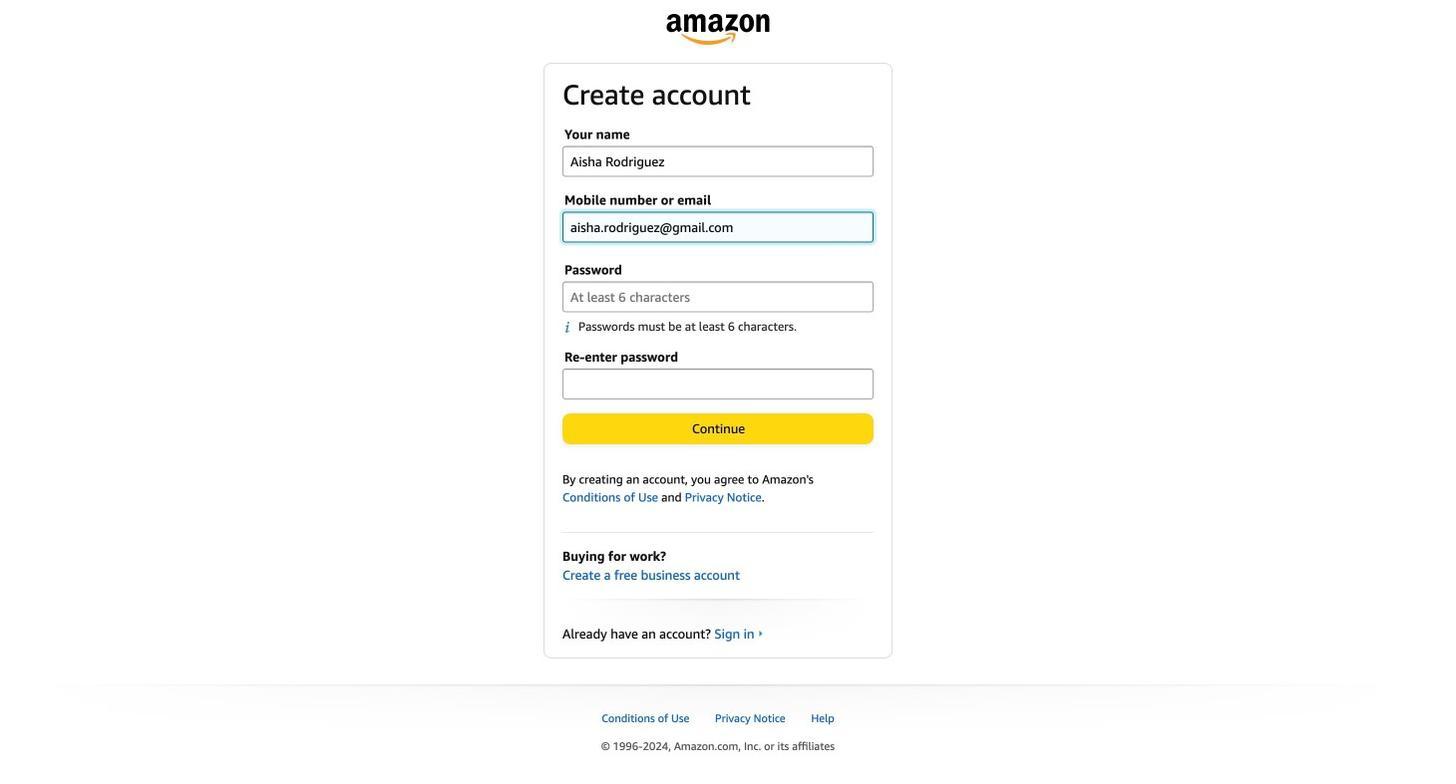 Task type: vqa. For each thing, say whether or not it's contained in the screenshot.
SUBMIT
yes



Task type: describe. For each thing, give the bounding box(es) containing it.
alert image
[[564, 321, 578, 334]]



Task type: locate. For each thing, give the bounding box(es) containing it.
None email field
[[562, 212, 874, 243]]

None password field
[[562, 369, 874, 400]]

amazon image
[[667, 14, 769, 45]]

None submit
[[563, 415, 873, 444]]

First and last name text field
[[562, 146, 874, 177]]

At least 6 characters password field
[[562, 282, 874, 313]]



